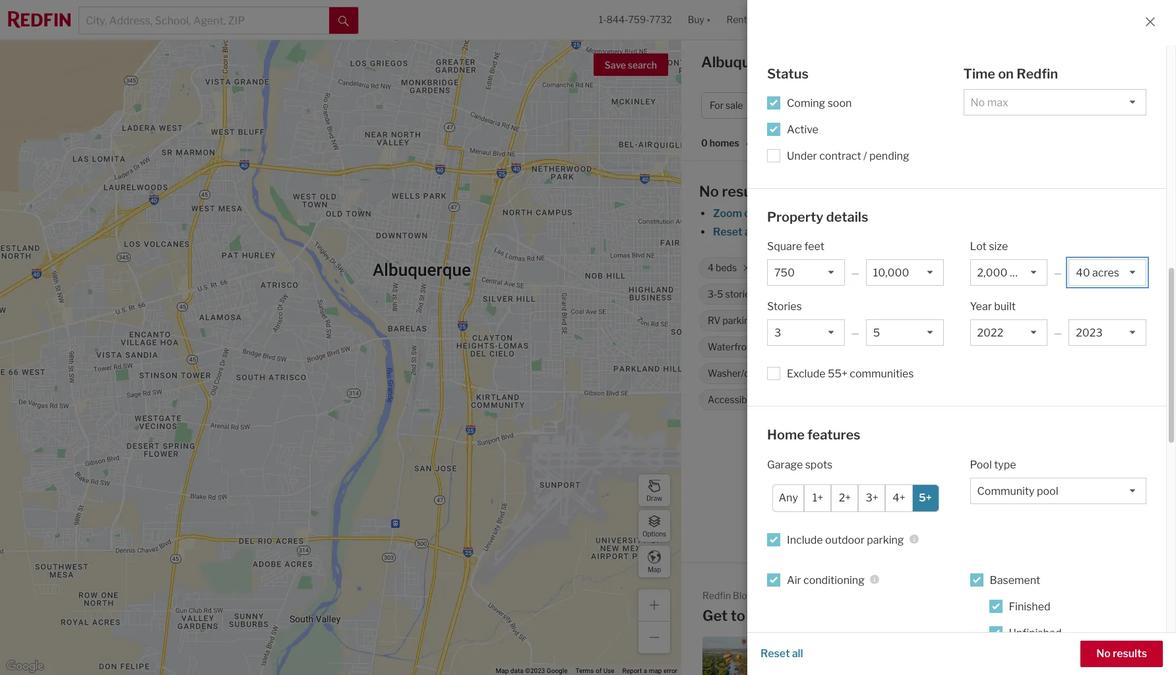 Task type: describe. For each thing, give the bounding box(es) containing it.
10 popular albuquerque neighborhoods: where to live in albuquerque in 2023
[[798, 652, 910, 675]]

1 vertical spatial washer/dryer hookup
[[990, 653, 1097, 665]]

main
[[1060, 315, 1081, 326]]

of
[[596, 667, 602, 674]]

2 vertical spatial parking
[[867, 533, 904, 546]]

community
[[989, 289, 1039, 300]]

time
[[964, 66, 996, 82]]

0 vertical spatial washer/dryer
[[708, 368, 767, 379]]

map region
[[0, 18, 741, 675]]

market insights link
[[1011, 43, 1090, 72]]

1 in from the left
[[816, 675, 824, 675]]

1 vertical spatial washer/dryer
[[990, 653, 1058, 665]]

reset all button
[[761, 641, 803, 667]]

map data ©2023 google
[[496, 667, 568, 674]]

remove primary bedroom on main image
[[1089, 317, 1097, 325]]

0 vertical spatial albuquerque,
[[701, 53, 794, 71]]

home type
[[844, 100, 891, 111]]

2023
[[888, 675, 910, 675]]

/ for pending
[[864, 149, 867, 162]]

garage
[[767, 458, 803, 471]]

remove air conditioning image
[[866, 317, 874, 325]]

— for year built
[[1054, 327, 1063, 339]]

feet
[[805, 240, 825, 253]]

1 vertical spatial air conditioning
[[787, 574, 865, 586]]

ft.-
[[1002, 262, 1015, 273]]

2+
[[839, 492, 851, 504]]

1 vertical spatial albuquerque
[[825, 675, 877, 675]]

reset all filters button
[[713, 226, 788, 238]]

google
[[547, 667, 568, 674]]

rv parking
[[708, 315, 755, 326]]

all inside button
[[792, 647, 803, 660]]

size
[[989, 240, 1008, 253]]

no results button
[[1081, 641, 1163, 667]]

parking for 5+
[[830, 394, 863, 405]]

remove pets allowed image
[[1012, 343, 1020, 351]]

google image
[[3, 658, 47, 675]]

0 vertical spatial results
[[722, 183, 770, 200]]

pending
[[870, 149, 910, 162]]

have
[[871, 341, 893, 353]]

:
[[775, 137, 777, 149]]

5
[[717, 289, 724, 300]]

neighborhoods:
[[798, 663, 862, 673]]

out
[[744, 207, 761, 220]]

unfinished
[[1009, 627, 1062, 639]]

5+ for 5+
[[919, 492, 932, 504]]

remove waterfront image
[[763, 343, 771, 351]]

draw button
[[638, 474, 671, 507]]

0 vertical spatial nm
[[797, 53, 822, 71]]

©2023
[[525, 667, 545, 674]]

2,000 sq. ft.-40 acres lot
[[960, 262, 1066, 273]]

0 vertical spatial air conditioning
[[791, 315, 859, 326]]

remove 4 beds image
[[743, 264, 751, 272]]

recommended
[[779, 137, 846, 149]]

4+ for 4+
[[893, 492, 906, 504]]

remove fireplace image
[[941, 317, 949, 325]]

0 vertical spatial no results
[[699, 183, 770, 200]]

square
[[767, 240, 802, 253]]

error
[[664, 667, 678, 674]]

filters
[[758, 226, 787, 238]]

to inside "10 popular albuquerque neighborhoods: where to live in albuquerque in 2023"
[[893, 663, 901, 673]]

home for home features
[[767, 427, 805, 443]]

1 vertical spatial air
[[787, 574, 801, 586]]

data
[[511, 667, 524, 674]]

5+ parking spots
[[817, 394, 889, 405]]

map
[[649, 667, 662, 674]]

10 popular albuquerque neighborhoods: where to live in albuquerque in 2023 link
[[703, 637, 913, 675]]

all inside zoom out reset all filters
[[745, 226, 756, 238]]

home features
[[767, 427, 861, 443]]

4+ radio
[[886, 484, 913, 512]]

square feet
[[767, 240, 825, 253]]

0 horizontal spatial waterfront
[[708, 341, 756, 353]]

no results inside button
[[1097, 647, 1147, 660]]

remove 2,000 sq. ft.-40 acres lot image
[[1074, 264, 1082, 272]]

0 vertical spatial albuquerque
[[842, 652, 894, 662]]

2 in from the left
[[879, 675, 886, 675]]

/ for 4+
[[951, 100, 955, 111]]

remove community pool image
[[1067, 290, 1075, 298]]

any
[[779, 492, 798, 504]]

community pool
[[989, 289, 1060, 300]]

1-844-759-7732
[[599, 14, 672, 25]]

remove basement image
[[842, 343, 850, 351]]

3+ radio
[[859, 484, 886, 512]]

1-844-759-7732 link
[[599, 14, 672, 25]]

0 vertical spatial redfin
[[1017, 66, 1058, 82]]

2 sq. from the left
[[988, 262, 1000, 273]]

house
[[866, 368, 893, 379]]

property inside 7 home remodeling projects to boost your property value
[[1024, 669, 1060, 675]]

remove have view image
[[921, 343, 929, 351]]

1 vertical spatial basement
[[990, 574, 1041, 586]]

homes
[[710, 137, 740, 149]]

home
[[757, 394, 782, 405]]

•
[[746, 138, 749, 150]]

rv
[[708, 315, 721, 326]]

save
[[605, 59, 626, 71]]

ba
[[970, 100, 981, 111]]

homes
[[825, 53, 874, 71]]

year
[[970, 300, 992, 313]]

reset inside button
[[761, 647, 790, 660]]

2+ radio
[[832, 484, 859, 512]]

7
[[1024, 646, 1029, 656]]

sale
[[726, 100, 743, 111]]

reset all
[[761, 647, 803, 660]]

55+
[[828, 368, 848, 380]]

zoom out reset all filters
[[713, 207, 787, 238]]

baths
[[785, 262, 809, 273]]

844-
[[607, 14, 628, 25]]

primary bedroom on main
[[970, 315, 1081, 326]]

home inside 7 home remodeling projects to boost your property value
[[1031, 646, 1055, 656]]

communities
[[850, 368, 914, 380]]

type for pool type
[[994, 458, 1017, 471]]

features
[[808, 427, 861, 443]]

to inside 7 home remodeling projects to boost your property value
[[1060, 657, 1068, 667]]

garage spots
[[767, 458, 833, 471]]

primary
[[970, 315, 1004, 326]]

terms
[[576, 667, 594, 674]]

750-
[[845, 262, 866, 273]]

contract
[[820, 149, 862, 162]]

ft.
[[914, 262, 923, 273]]

0 homes • sort : recommended
[[701, 137, 846, 150]]

0 vertical spatial spots
[[865, 394, 889, 405]]

submit search image
[[339, 16, 349, 26]]

home type button
[[835, 92, 916, 119]]

1 vertical spatial waterfront
[[787, 653, 842, 665]]

outdoor
[[826, 533, 865, 546]]

4+ for 4+ baths
[[772, 262, 783, 273]]

zoom out button
[[713, 207, 762, 220]]

0 horizontal spatial no
[[699, 183, 719, 200]]

details
[[827, 209, 869, 225]]

— for stories
[[852, 327, 860, 339]]

0 horizontal spatial spots
[[805, 458, 833, 471]]

5+ radio
[[912, 484, 939, 512]]

view
[[895, 341, 915, 353]]

redfin blog get to know albuquerque, nm
[[703, 590, 910, 624]]

remove 750-10,000 sq. ft. image
[[931, 264, 938, 272]]

0 horizontal spatial basement
[[792, 341, 836, 353]]



Task type: locate. For each thing, give the bounding box(es) containing it.
all up live
[[792, 647, 803, 660]]

map for map
[[648, 565, 661, 573]]

1 horizontal spatial washer/dryer hookup
[[990, 653, 1097, 665]]

basement up finished
[[990, 574, 1041, 586]]

/ left pending
[[864, 149, 867, 162]]

0 vertical spatial on
[[998, 66, 1014, 82]]

albuquerque down neighborhoods:
[[825, 675, 877, 675]]

no right boost
[[1097, 647, 1111, 660]]

2,000
[[960, 262, 986, 273]]

remodeling
[[1057, 646, 1105, 656]]

0 vertical spatial washer/dryer hookup
[[708, 368, 802, 379]]

waterfront down rv parking
[[708, 341, 756, 353]]

1 vertical spatial spots
[[805, 458, 833, 471]]

0 horizontal spatial 4
[[708, 262, 714, 273]]

sort
[[756, 137, 775, 149]]

1 vertical spatial property
[[1024, 669, 1060, 675]]

draw
[[647, 494, 663, 502]]

option group
[[773, 484, 939, 512]]

no results right boost
[[1097, 647, 1147, 660]]

4+ left ba at right
[[957, 100, 968, 111]]

on
[[998, 66, 1014, 82], [1047, 315, 1058, 326]]

7 home remodeling projects to boost your property value link
[[929, 637, 1140, 675]]

results inside button
[[1113, 647, 1147, 660]]

live
[[798, 675, 815, 675]]

remove 4 bd / 4+ ba image
[[987, 102, 995, 110]]

exclude 55+ communities
[[787, 368, 914, 380]]

4 left beds
[[708, 262, 714, 273]]

0 vertical spatial reset
[[713, 226, 743, 238]]

7 home remodeling projects to boost your property value 
[[1024, 646, 1115, 675]]

0 horizontal spatial all
[[745, 226, 756, 238]]

0 vertical spatial hookup
[[769, 368, 802, 379]]

1 horizontal spatial home
[[844, 100, 870, 111]]

soon
[[828, 97, 852, 109]]

reset inside zoom out reset all filters
[[713, 226, 743, 238]]

in down where
[[879, 675, 886, 675]]

0 horizontal spatial results
[[722, 183, 770, 200]]

0 horizontal spatial map
[[496, 667, 509, 674]]

1 horizontal spatial 5+
[[919, 492, 932, 504]]

guest
[[838, 368, 864, 379]]

on right time
[[998, 66, 1014, 82]]

/ inside button
[[951, 100, 955, 111]]

type right soon
[[872, 100, 891, 111]]

bd
[[938, 100, 949, 111]]

home down the homes
[[844, 100, 870, 111]]

1 horizontal spatial waterfront
[[787, 653, 842, 665]]

0 horizontal spatial sq.
[[900, 262, 912, 273]]

1 vertical spatial map
[[496, 667, 509, 674]]

1 horizontal spatial to
[[893, 663, 901, 673]]

on left main
[[1047, 315, 1058, 326]]

1 horizontal spatial no results
[[1097, 647, 1147, 660]]

all down out
[[745, 226, 756, 238]]

list box
[[964, 89, 1147, 115], [767, 259, 845, 286], [866, 259, 944, 286], [970, 259, 1048, 286], [1069, 259, 1147, 286], [767, 319, 845, 346], [866, 319, 944, 346], [970, 319, 1048, 346], [1069, 319, 1147, 346], [970, 477, 1147, 504]]

0 vertical spatial type
[[872, 100, 891, 111]]

5+ down remove washer/dryer hookup icon
[[817, 394, 828, 405]]

1 horizontal spatial hookup
[[1060, 653, 1097, 665]]

1 vertical spatial albuquerque,
[[789, 607, 882, 624]]

basement up remove washer/dryer hookup icon
[[792, 341, 836, 353]]

save search button
[[594, 53, 668, 76]]

no results up zoom out button
[[699, 183, 770, 200]]

2 horizontal spatial parking
[[867, 533, 904, 546]]

bedroom
[[1006, 315, 1046, 326]]

0 horizontal spatial type
[[872, 100, 891, 111]]

type for home type
[[872, 100, 891, 111]]

accessible
[[708, 394, 755, 405]]

report
[[623, 667, 642, 674]]

1 horizontal spatial in
[[879, 675, 886, 675]]

1 horizontal spatial 4
[[930, 100, 936, 111]]

washer/dryer down unfinished
[[990, 653, 1058, 665]]

1 vertical spatial conditioning
[[804, 574, 865, 586]]

1-
[[599, 14, 607, 25]]

type right pool
[[994, 458, 1017, 471]]

2 vertical spatial home
[[1031, 646, 1055, 656]]

0 vertical spatial conditioning
[[805, 315, 859, 326]]

active
[[787, 123, 819, 136]]

air up "redfin blog get to know albuquerque, nm"
[[787, 574, 801, 586]]

1 vertical spatial reset
[[761, 647, 790, 660]]

terms of use link
[[576, 667, 615, 674]]

zoom
[[713, 207, 742, 220]]

parking right rv
[[723, 315, 755, 326]]

4+ left 5+ "radio"
[[893, 492, 906, 504]]

0 vertical spatial air
[[791, 315, 803, 326]]

1 horizontal spatial redfin
[[837, 440, 870, 453]]

conditioning up "redfin blog get to know albuquerque, nm"
[[804, 574, 865, 586]]

2 horizontal spatial home
[[1031, 646, 1055, 656]]

air conditioning up "redfin blog get to know albuquerque, nm"
[[787, 574, 865, 586]]

projects
[[1024, 657, 1058, 667]]

— right "acres"
[[1054, 267, 1063, 278]]

option group containing any
[[773, 484, 939, 512]]

popular
[[810, 652, 841, 662]]

pets
[[950, 341, 970, 353]]

nm left the homes
[[797, 53, 822, 71]]

0 horizontal spatial property
[[767, 209, 824, 225]]

4 bd / 4+ ba
[[930, 100, 981, 111]]

lot
[[1055, 262, 1066, 273]]

4+ inside the 4+ radio
[[893, 492, 906, 504]]

time on redfin
[[964, 66, 1058, 82]]

0 horizontal spatial on
[[998, 66, 1014, 82]]

0 vertical spatial 4
[[930, 100, 936, 111]]

report a map error link
[[623, 667, 678, 674]]

air down stories at the right top
[[791, 315, 803, 326]]

allowed
[[972, 341, 1005, 353]]

5+ for 5+ parking spots
[[817, 394, 828, 405]]

albuquerque, up for sale button
[[701, 53, 794, 71]]

parking
[[723, 315, 755, 326], [830, 394, 863, 405], [867, 533, 904, 546]]

your
[[1096, 657, 1115, 667]]

0 horizontal spatial washer/dryer hookup
[[708, 368, 802, 379]]

0 horizontal spatial 4+
[[772, 262, 783, 273]]

4+ baths
[[772, 262, 809, 273]]

1 horizontal spatial all
[[792, 647, 803, 660]]

— for lot size
[[1054, 267, 1063, 278]]

results up out
[[722, 183, 770, 200]]

1 vertical spatial home
[[767, 427, 805, 443]]

redfin inside "redfin blog get to know albuquerque, nm"
[[703, 590, 731, 601]]

/ right the bd
[[951, 100, 955, 111]]

2 horizontal spatial redfin
[[1017, 66, 1058, 82]]

1 vertical spatial no results
[[1097, 647, 1147, 660]]

2 horizontal spatial to
[[1060, 657, 1068, 667]]

air conditioning up remove basement image
[[791, 315, 859, 326]]

under
[[787, 149, 817, 162]]

0 horizontal spatial home
[[767, 427, 805, 443]]

conditioning
[[805, 315, 859, 326], [804, 574, 865, 586]]

1 vertical spatial 4+
[[772, 262, 783, 273]]

0 horizontal spatial hookup
[[769, 368, 802, 379]]

albuquerque,
[[701, 53, 794, 71], [789, 607, 882, 624]]

type inside button
[[872, 100, 891, 111]]

for
[[877, 53, 897, 71]]

reset
[[713, 226, 743, 238], [761, 647, 790, 660]]

1 horizontal spatial reset
[[761, 647, 790, 660]]

under contract / pending
[[787, 149, 910, 162]]

4+ inside 4 bd / 4+ ba button
[[957, 100, 968, 111]]

lot
[[970, 240, 987, 253]]

to inside "redfin blog get to know albuquerque, nm"
[[731, 607, 746, 624]]

1 horizontal spatial no
[[1097, 647, 1111, 660]]

0 horizontal spatial washer/dryer
[[708, 368, 767, 379]]

pets allowed
[[950, 341, 1005, 353]]

— down main
[[1054, 327, 1063, 339]]

map for map data ©2023 google
[[496, 667, 509, 674]]

1 horizontal spatial on
[[1047, 315, 1058, 326]]

conditioning up remove basement image
[[805, 315, 859, 326]]

2 vertical spatial 4+
[[893, 492, 906, 504]]

4 for 4 beds
[[708, 262, 714, 273]]

year built
[[970, 300, 1016, 313]]

report a map error
[[623, 667, 678, 674]]

1 horizontal spatial 4+
[[893, 492, 906, 504]]

1 horizontal spatial /
[[951, 100, 955, 111]]

1 horizontal spatial spots
[[865, 394, 889, 405]]

nm inside "redfin blog get to know albuquerque, nm"
[[885, 607, 910, 624]]

5+ inside "radio"
[[919, 492, 932, 504]]

Any radio
[[773, 484, 805, 512]]

property down projects
[[1024, 669, 1060, 675]]

map left data at the left bottom of the page
[[496, 667, 509, 674]]

1 vertical spatial 4
[[708, 262, 714, 273]]

home inside button
[[844, 100, 870, 111]]

finished
[[1009, 600, 1051, 613]]

price
[[782, 100, 805, 111]]

0 horizontal spatial /
[[864, 149, 867, 162]]

— left 10,000
[[852, 267, 860, 278]]

2 vertical spatial redfin
[[703, 590, 731, 601]]

washer/dryer up accessible
[[708, 368, 767, 379]]

redfin link
[[837, 440, 870, 453]]

40
[[1015, 262, 1027, 273]]

parking for rv
[[723, 315, 755, 326]]

parking right outdoor
[[867, 533, 904, 546]]

1 horizontal spatial washer/dryer
[[990, 653, 1058, 665]]

property up filters
[[767, 209, 824, 225]]

—
[[852, 267, 860, 278], [1054, 267, 1063, 278], [852, 327, 860, 339], [1054, 327, 1063, 339]]

1 vertical spatial hookup
[[1060, 653, 1097, 665]]

map down options in the right of the page
[[648, 565, 661, 573]]

spots down house
[[865, 394, 889, 405]]

remove washer/dryer hookup image
[[809, 370, 817, 377]]

0 vertical spatial basement
[[792, 341, 836, 353]]

1 vertical spatial 5+
[[919, 492, 932, 504]]

3+
[[866, 492, 879, 504]]

reset down "zoom"
[[713, 226, 743, 238]]

albuquerque, inside "redfin blog get to know albuquerque, nm"
[[789, 607, 882, 624]]

price button
[[774, 92, 830, 119]]

albuquerque, up popular
[[789, 607, 882, 624]]

washer/dryer hookup down unfinished
[[990, 653, 1097, 665]]

sq. left ft.
[[900, 262, 912, 273]]

4 for 4 bd / 4+ ba
[[930, 100, 936, 111]]

— for square feet
[[852, 267, 860, 278]]

0 vertical spatial waterfront
[[708, 341, 756, 353]]

4 left the bd
[[930, 100, 936, 111]]

home for home type
[[844, 100, 870, 111]]

1 horizontal spatial type
[[994, 458, 1017, 471]]

albuquerque
[[842, 652, 894, 662], [825, 675, 877, 675]]

guest house
[[838, 368, 893, 379]]

pool
[[970, 458, 992, 471]]

have view
[[871, 341, 915, 353]]

all
[[745, 226, 756, 238], [792, 647, 803, 660]]

washer/dryer hookup up accessible home
[[708, 368, 802, 379]]

reset left 10
[[761, 647, 790, 660]]

redfin for redfin
[[837, 440, 870, 453]]

City, Address, School, Agent, ZIP search field
[[79, 7, 329, 34]]

map inside button
[[648, 565, 661, 573]]

for
[[710, 100, 724, 111]]

0 vertical spatial no
[[699, 183, 719, 200]]

fireplace
[[895, 315, 935, 326]]

to down blog
[[731, 607, 746, 624]]

hookup left remove washer/dryer hookup icon
[[769, 368, 802, 379]]

hookup up value on the bottom right of page
[[1060, 653, 1097, 665]]

albuquerque up where
[[842, 652, 894, 662]]

results right boost
[[1113, 647, 1147, 660]]

air conditioning
[[791, 315, 859, 326], [787, 574, 865, 586]]

use
[[604, 667, 615, 674]]

search
[[628, 59, 657, 71]]

remove guest house image
[[899, 370, 907, 377]]

1 horizontal spatial parking
[[830, 394, 863, 405]]

in down neighborhoods:
[[816, 675, 824, 675]]

nm
[[797, 53, 822, 71], [885, 607, 910, 624]]

know
[[749, 607, 786, 624]]

to up 2023
[[893, 663, 901, 673]]

for sale button
[[701, 92, 768, 119]]

1+ radio
[[805, 484, 832, 512]]

home up 'garage'
[[767, 427, 805, 443]]

washer/dryer hookup
[[708, 368, 802, 379], [990, 653, 1097, 665]]

no inside button
[[1097, 647, 1111, 660]]

waterfront up live
[[787, 653, 842, 665]]

4 inside 4 bd / 4+ ba button
[[930, 100, 936, 111]]

parking down exclude 55+ communities at the right bottom
[[830, 394, 863, 405]]

2 horizontal spatial 4+
[[957, 100, 968, 111]]

0 vertical spatial all
[[745, 226, 756, 238]]

nm up where
[[885, 607, 910, 624]]

1 horizontal spatial map
[[648, 565, 661, 573]]

pool
[[1041, 289, 1060, 300]]

home up projects
[[1031, 646, 1055, 656]]

0 vertical spatial /
[[951, 100, 955, 111]]

1 vertical spatial on
[[1047, 315, 1058, 326]]

0 horizontal spatial redfin
[[703, 590, 731, 601]]

— up guest
[[852, 327, 860, 339]]

beds
[[716, 262, 737, 273]]

no up "zoom"
[[699, 183, 719, 200]]

remove rv parking image
[[762, 317, 770, 325]]

1 vertical spatial results
[[1113, 647, 1147, 660]]

sq. left ft.-
[[988, 262, 1000, 273]]

1 vertical spatial type
[[994, 458, 1017, 471]]

0 vertical spatial 5+
[[817, 394, 828, 405]]

hookup
[[769, 368, 802, 379], [1060, 653, 1097, 665]]

1 horizontal spatial basement
[[990, 574, 1041, 586]]

spots down home features
[[805, 458, 833, 471]]

to up value on the bottom right of page
[[1060, 657, 1068, 667]]

lot size
[[970, 240, 1008, 253]]

0 horizontal spatial in
[[816, 675, 824, 675]]

0 horizontal spatial nm
[[797, 53, 822, 71]]

4+ left baths
[[772, 262, 783, 273]]

1 vertical spatial all
[[792, 647, 803, 660]]

1 vertical spatial redfin
[[837, 440, 870, 453]]

0 horizontal spatial no results
[[699, 183, 770, 200]]

options
[[643, 530, 666, 537]]

1 horizontal spatial results
[[1113, 647, 1147, 660]]

redfin for redfin blog get to know albuquerque, nm
[[703, 590, 731, 601]]

1 vertical spatial no
[[1097, 647, 1111, 660]]

1+
[[813, 492, 824, 504]]

0 vertical spatial parking
[[723, 315, 755, 326]]

1 sq. from the left
[[900, 262, 912, 273]]

for sale
[[710, 100, 743, 111]]

0 vertical spatial map
[[648, 565, 661, 573]]

5+ right the 4+ radio
[[919, 492, 932, 504]]

1 vertical spatial parking
[[830, 394, 863, 405]]



Task type: vqa. For each thing, say whether or not it's contained in the screenshot.
Tour via video chat option
no



